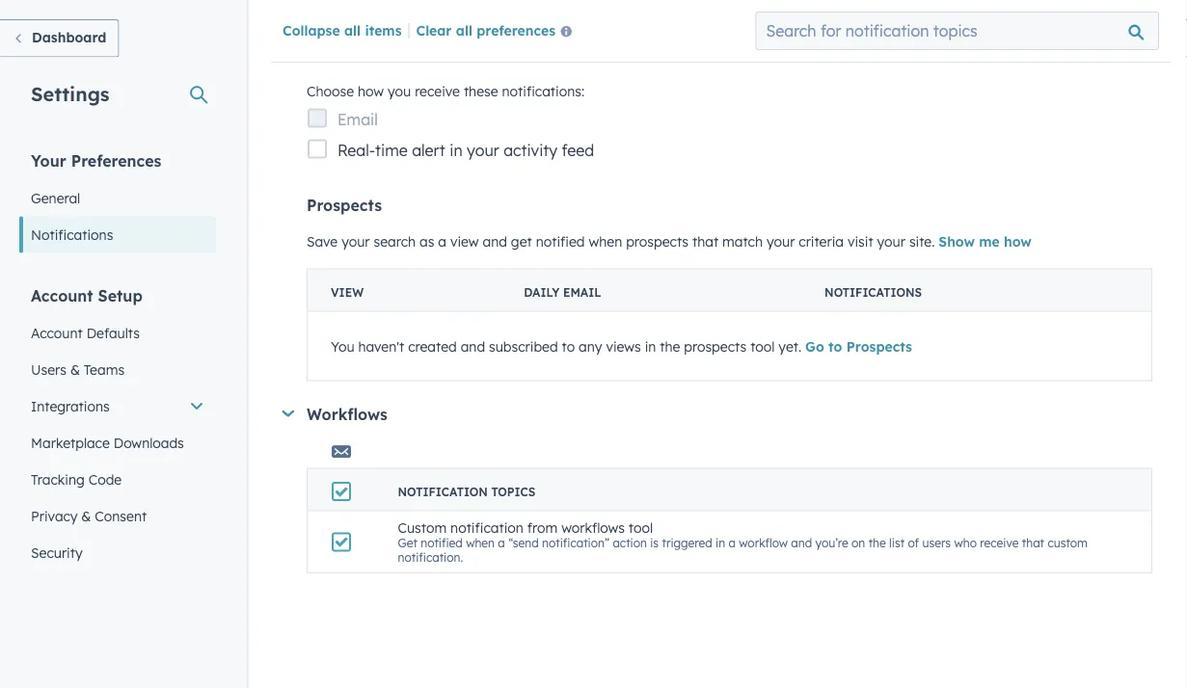 Task type: vqa. For each thing, say whether or not it's contained in the screenshot.
updates
no



Task type: describe. For each thing, give the bounding box(es) containing it.
who
[[954, 536, 977, 551]]

notification.
[[398, 551, 463, 565]]

privacy & consent link
[[19, 498, 216, 535]]

topics
[[491, 485, 535, 499]]

all for clear
[[456, 21, 472, 38]]

items
[[365, 21, 402, 38]]

workflows
[[307, 405, 387, 424]]

defaults
[[86, 325, 140, 341]]

criteria
[[799, 233, 844, 250]]

custom notification from workflows tool get notified when a "send notification" action is triggered in a workflow and you're on the list of users who receive that custom notification.
[[398, 519, 1088, 565]]

1 horizontal spatial a
[[498, 536, 505, 551]]

consent
[[95, 508, 147, 525]]

list
[[889, 536, 905, 551]]

triggered
[[662, 536, 712, 551]]

1 horizontal spatial notified
[[536, 233, 585, 250]]

real-time alert in your activity feed
[[338, 140, 594, 160]]

email
[[563, 285, 601, 299]]

subscribed
[[489, 338, 558, 355]]

1 horizontal spatial notifications
[[825, 285, 922, 299]]

collapse all items
[[283, 21, 402, 38]]

you're
[[815, 536, 848, 551]]

teams
[[84, 361, 124, 378]]

0 vertical spatial that
[[692, 233, 719, 250]]

email
[[338, 109, 378, 129]]

code
[[88, 471, 122, 488]]

custom
[[398, 519, 447, 536]]

workflows button
[[281, 405, 1152, 424]]

notification"
[[542, 536, 609, 551]]

general
[[31, 189, 80, 206]]

these
[[464, 82, 498, 99]]

& for privacy
[[81, 508, 91, 525]]

2 vertical spatial you
[[388, 82, 411, 99]]

real-
[[338, 140, 375, 160]]

account for account setup
[[31, 286, 93, 305]]

on
[[852, 536, 865, 551]]

the inside custom notification from workflows tool get notified when a "send notification" action is triggered in a workflow and you're on the list of users who receive that custom notification.
[[869, 536, 886, 551]]

1 vertical spatial view
[[450, 233, 479, 250]]

privacy
[[31, 508, 78, 525]]

time
[[375, 140, 408, 160]]

& for users
[[70, 361, 80, 378]]

1 vertical spatial in
[[645, 338, 656, 355]]

marketplace downloads
[[31, 434, 184, 451]]

users & teams
[[31, 361, 124, 378]]

clear
[[416, 21, 452, 38]]

general link
[[19, 180, 216, 216]]

0 horizontal spatial how
[[358, 82, 384, 99]]

get
[[511, 233, 532, 250]]

0 vertical spatial view
[[486, 5, 518, 25]]

and inside custom notification from workflows tool get notified when a "send notification" action is triggered in a workflow and you're on the list of users who receive that custom notification.
[[791, 536, 812, 551]]

site.
[[909, 233, 935, 250]]

notified inside custom notification from workflows tool get notified when a "send notification" action is triggered in a workflow and you're on the list of users who receive that custom notification.
[[421, 536, 463, 551]]

your right the match
[[767, 233, 795, 250]]

downloads
[[114, 434, 184, 451]]

of
[[908, 536, 919, 551]]

when inside custom notification from workflows tool get notified when a "send notification" action is triggered in a workflow and you're on the list of users who receive that custom notification.
[[466, 536, 495, 551]]

as
[[419, 233, 434, 250]]

account setup element
[[19, 285, 216, 571]]

notification topics
[[398, 485, 535, 499]]

activity
[[504, 140, 557, 160]]

you
[[331, 338, 354, 355]]

daily
[[524, 285, 560, 299]]

receive inside custom notification from workflows tool get notified when a "send notification" action is triggered in a workflow and you're on the list of users who receive that custom notification.
[[980, 536, 1019, 551]]

preferences
[[477, 21, 556, 38]]

is
[[650, 536, 659, 551]]

tool inside custom notification from workflows tool get notified when a "send notification" action is triggered in a workflow and you're on the list of users who receive that custom notification.
[[629, 519, 653, 536]]

users
[[922, 536, 951, 551]]

views
[[606, 338, 641, 355]]

companies you can view
[[338, 5, 518, 25]]

tracking code
[[31, 471, 122, 488]]

that inside custom notification from workflows tool get notified when a "send notification" action is triggered in a workflow and you're on the list of users who receive that custom notification.
[[1022, 536, 1044, 551]]

workflow
[[739, 536, 788, 551]]

go
[[805, 338, 824, 355]]

you haven't created and subscribed to any views in the prospects tool yet. go to prospects
[[331, 338, 912, 355]]

0 vertical spatial receive
[[415, 82, 460, 99]]

collapse all items button
[[283, 21, 402, 38]]

go to prospects link
[[805, 338, 912, 355]]

alert
[[412, 140, 445, 160]]

show me how link
[[939, 233, 1032, 250]]

get
[[398, 536, 417, 551]]

daily email
[[524, 285, 601, 299]]

caret image
[[282, 410, 294, 417]]

created
[[408, 338, 457, 355]]

workflows
[[561, 519, 625, 536]]



Task type: locate. For each thing, give the bounding box(es) containing it.
from
[[527, 519, 558, 536]]

a left "send
[[498, 536, 505, 551]]

all inside button
[[456, 21, 472, 38]]

1 horizontal spatial view
[[486, 5, 518, 25]]

1 companies from the top
[[338, 5, 419, 25]]

0 horizontal spatial notified
[[421, 536, 463, 551]]

notifications
[[31, 226, 113, 243], [825, 285, 922, 299]]

receive
[[415, 82, 460, 99], [980, 536, 1019, 551]]

& right the users
[[70, 361, 80, 378]]

own
[[455, 36, 485, 55]]

your right save
[[342, 233, 370, 250]]

0 vertical spatial tool
[[750, 338, 775, 355]]

1 horizontal spatial in
[[645, 338, 656, 355]]

a right as
[[438, 233, 446, 250]]

2 account from the top
[[31, 325, 83, 341]]

prospects up save
[[307, 195, 382, 215]]

0 horizontal spatial tool
[[629, 519, 653, 536]]

0 vertical spatial account
[[31, 286, 93, 305]]

view
[[331, 285, 364, 299]]

0 horizontal spatial the
[[660, 338, 680, 355]]

clear all preferences
[[416, 21, 556, 38]]

notifications down 'visit'
[[825, 285, 922, 299]]

1 vertical spatial receive
[[980, 536, 1019, 551]]

1 horizontal spatial how
[[1004, 233, 1032, 250]]

choose
[[307, 82, 354, 99]]

Search for notification topics search field
[[756, 12, 1159, 50]]

the
[[660, 338, 680, 355], [869, 536, 886, 551]]

companies for companies you can view
[[338, 5, 419, 25]]

preferences
[[71, 151, 161, 170]]

1 vertical spatial tool
[[629, 519, 653, 536]]

1 vertical spatial notifications
[[825, 285, 922, 299]]

&
[[70, 361, 80, 378], [81, 508, 91, 525]]

notifications inside your preferences element
[[31, 226, 113, 243]]

and left get
[[483, 233, 507, 250]]

1 vertical spatial notified
[[421, 536, 463, 551]]

account
[[31, 286, 93, 305], [31, 325, 83, 341]]

save
[[307, 233, 338, 250]]

1 horizontal spatial &
[[81, 508, 91, 525]]

2 all from the left
[[456, 21, 472, 38]]

0 horizontal spatial view
[[450, 233, 479, 250]]

account up account defaults
[[31, 286, 93, 305]]

account defaults
[[31, 325, 140, 341]]

haven't
[[358, 338, 404, 355]]

account setup
[[31, 286, 143, 305]]

security
[[31, 544, 83, 561]]

to
[[562, 338, 575, 355], [828, 338, 842, 355]]

1 horizontal spatial prospects
[[846, 338, 912, 355]]

in
[[450, 140, 462, 160], [645, 338, 656, 355], [716, 536, 725, 551]]

receive right who at the right bottom of page
[[980, 536, 1019, 551]]

1 horizontal spatial all
[[456, 21, 472, 38]]

in right views
[[645, 338, 656, 355]]

the right views
[[660, 338, 680, 355]]

you for own
[[424, 36, 450, 55]]

your preferences
[[31, 151, 161, 170]]

0 vertical spatial the
[[660, 338, 680, 355]]

collapse
[[283, 21, 340, 38]]

0 horizontal spatial notifications
[[31, 226, 113, 243]]

0 horizontal spatial receive
[[415, 82, 460, 99]]

tool left yet.
[[750, 338, 775, 355]]

the right on
[[869, 536, 886, 551]]

account defaults link
[[19, 315, 216, 352]]

1 vertical spatial prospects
[[846, 338, 912, 355]]

tracking code link
[[19, 461, 216, 498]]

action
[[613, 536, 647, 551]]

and
[[483, 233, 507, 250], [461, 338, 485, 355], [791, 536, 812, 551]]

2 vertical spatial and
[[791, 536, 812, 551]]

1 horizontal spatial to
[[828, 338, 842, 355]]

and left "you're"
[[791, 536, 812, 551]]

in right alert
[[450, 140, 462, 160]]

your left site.
[[877, 233, 905, 250]]

1 vertical spatial companies
[[338, 36, 419, 55]]

0 horizontal spatial all
[[344, 21, 361, 38]]

prospects for the
[[684, 338, 747, 355]]

security link
[[19, 535, 216, 571]]

that left the match
[[692, 233, 719, 250]]

match
[[722, 233, 763, 250]]

custom
[[1048, 536, 1088, 551]]

setup
[[98, 286, 143, 305]]

1 horizontal spatial when
[[589, 233, 622, 250]]

companies you own
[[338, 36, 485, 55]]

1 vertical spatial prospects
[[684, 338, 747, 355]]

integrations button
[[19, 388, 216, 425]]

0 horizontal spatial &
[[70, 361, 80, 378]]

account up the users
[[31, 325, 83, 341]]

tool
[[750, 338, 775, 355], [629, 519, 653, 536]]

notifications:
[[502, 82, 585, 99]]

how right me
[[1004, 233, 1032, 250]]

0 horizontal spatial a
[[438, 233, 446, 250]]

settings
[[31, 81, 109, 106]]

prospects left the match
[[626, 233, 689, 250]]

1 vertical spatial and
[[461, 338, 485, 355]]

0 horizontal spatial when
[[466, 536, 495, 551]]

show
[[939, 233, 975, 250]]

marketplace
[[31, 434, 110, 451]]

tool right workflows
[[629, 519, 653, 536]]

in inside custom notification from workflows tool get notified when a "send notification" action is triggered in a workflow and you're on the list of users who receive that custom notification.
[[716, 536, 725, 551]]

to left any
[[562, 338, 575, 355]]

account for account defaults
[[31, 325, 83, 341]]

yet.
[[779, 338, 802, 355]]

1 vertical spatial the
[[869, 536, 886, 551]]

notification
[[450, 519, 523, 536]]

1 to from the left
[[562, 338, 575, 355]]

notified
[[536, 233, 585, 250], [421, 536, 463, 551]]

your preferences element
[[19, 150, 216, 253]]

visit
[[848, 233, 873, 250]]

when up email
[[589, 233, 622, 250]]

1 vertical spatial when
[[466, 536, 495, 551]]

& right privacy
[[81, 508, 91, 525]]

me
[[979, 233, 1000, 250]]

prospects for when
[[626, 233, 689, 250]]

prospects
[[307, 195, 382, 215], [846, 338, 912, 355]]

1 all from the left
[[344, 21, 361, 38]]

0 vertical spatial notified
[[536, 233, 585, 250]]

0 vertical spatial companies
[[338, 5, 419, 25]]

companies
[[338, 5, 419, 25], [338, 36, 419, 55]]

2 horizontal spatial a
[[729, 536, 736, 551]]

0 vertical spatial in
[[450, 140, 462, 160]]

dashboard
[[32, 29, 106, 46]]

companies for companies you own
[[338, 36, 419, 55]]

0 vertical spatial prospects
[[626, 233, 689, 250]]

a
[[438, 233, 446, 250], [498, 536, 505, 551], [729, 536, 736, 551]]

notification
[[398, 485, 488, 499]]

1 vertical spatial account
[[31, 325, 83, 341]]

a left workflow
[[729, 536, 736, 551]]

all right clear
[[456, 21, 472, 38]]

your left activity on the top left of page
[[467, 140, 499, 160]]

how up email
[[358, 82, 384, 99]]

you left can
[[424, 5, 450, 25]]

notifications link
[[19, 216, 216, 253]]

integrations
[[31, 398, 110, 415]]

0 horizontal spatial that
[[692, 233, 719, 250]]

all left items
[[344, 21, 361, 38]]

you down the companies you own
[[388, 82, 411, 99]]

2 companies from the top
[[338, 36, 419, 55]]

0 vertical spatial notifications
[[31, 226, 113, 243]]

1 horizontal spatial that
[[1022, 536, 1044, 551]]

you down companies you can view
[[424, 36, 450, 55]]

2 horizontal spatial in
[[716, 536, 725, 551]]

users
[[31, 361, 67, 378]]

0 vertical spatial and
[[483, 233, 507, 250]]

in right the triggered
[[716, 536, 725, 551]]

your
[[31, 151, 66, 170]]

0 horizontal spatial prospects
[[307, 195, 382, 215]]

when left "send
[[466, 536, 495, 551]]

1 vertical spatial &
[[81, 508, 91, 525]]

0 horizontal spatial to
[[562, 338, 575, 355]]

can
[[455, 5, 481, 25]]

notifications down general
[[31, 226, 113, 243]]

0 vertical spatial &
[[70, 361, 80, 378]]

save your search as a view and get notified when prospects that match your criteria visit your site. show me how
[[307, 233, 1032, 250]]

and right created
[[461, 338, 485, 355]]

search
[[374, 233, 416, 250]]

view right as
[[450, 233, 479, 250]]

1 account from the top
[[31, 286, 93, 305]]

1 horizontal spatial tool
[[750, 338, 775, 355]]

1 vertical spatial you
[[424, 36, 450, 55]]

0 vertical spatial how
[[358, 82, 384, 99]]

to right go on the right of page
[[828, 338, 842, 355]]

users & teams link
[[19, 352, 216, 388]]

0 vertical spatial you
[[424, 5, 450, 25]]

tracking
[[31, 471, 85, 488]]

your
[[467, 140, 499, 160], [342, 233, 370, 250], [767, 233, 795, 250], [877, 233, 905, 250]]

0 vertical spatial prospects
[[307, 195, 382, 215]]

"send
[[508, 536, 539, 551]]

privacy & consent
[[31, 508, 147, 525]]

you for can
[[424, 5, 450, 25]]

view right can
[[486, 5, 518, 25]]

receive left these
[[415, 82, 460, 99]]

that left custom
[[1022, 536, 1044, 551]]

1 vertical spatial how
[[1004, 233, 1032, 250]]

all for collapse
[[344, 21, 361, 38]]

prospects right go on the right of page
[[846, 338, 912, 355]]

2 vertical spatial in
[[716, 536, 725, 551]]

2 to from the left
[[828, 338, 842, 355]]

1 horizontal spatial the
[[869, 536, 886, 551]]

you
[[424, 5, 450, 25], [424, 36, 450, 55], [388, 82, 411, 99]]

1 vertical spatial that
[[1022, 536, 1044, 551]]

1 horizontal spatial receive
[[980, 536, 1019, 551]]

that
[[692, 233, 719, 250], [1022, 536, 1044, 551]]

choose how you receive these notifications:
[[307, 82, 585, 99]]

any
[[579, 338, 602, 355]]

prospects
[[626, 233, 689, 250], [684, 338, 747, 355]]

prospects up workflows dropdown button
[[684, 338, 747, 355]]

0 horizontal spatial in
[[450, 140, 462, 160]]

0 vertical spatial when
[[589, 233, 622, 250]]



